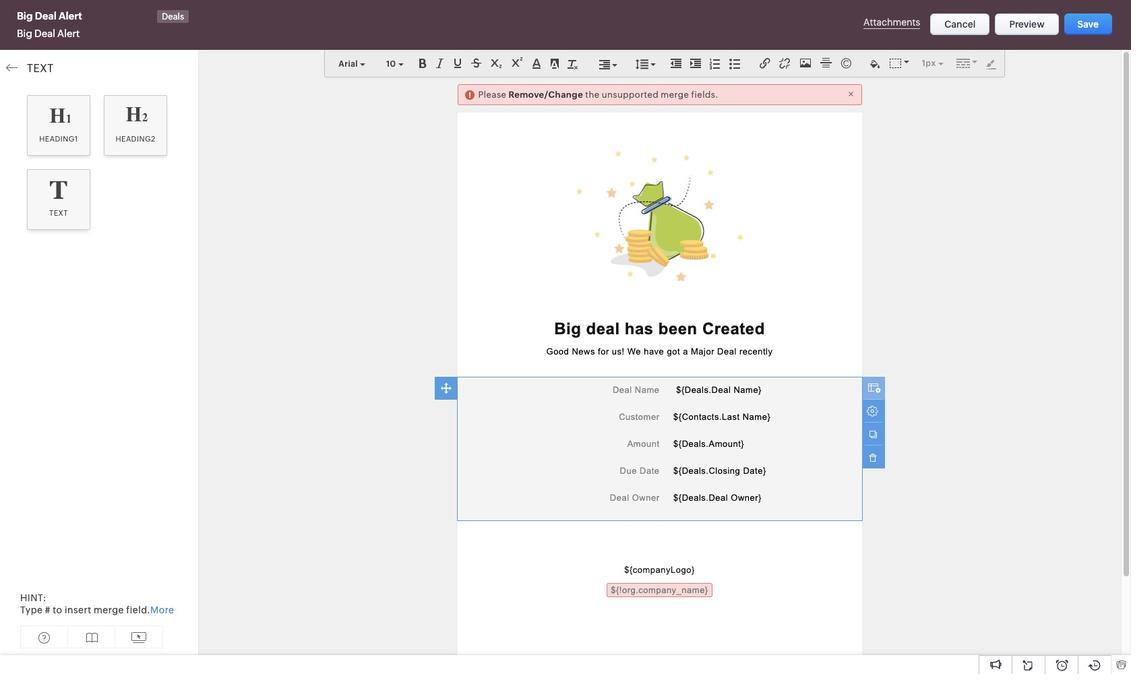 Task type: vqa. For each thing, say whether or not it's contained in the screenshot.
the bottom Feltz
no



Task type: locate. For each thing, give the bounding box(es) containing it.
big
[[17, 28, 32, 39]]

alert
[[57, 28, 80, 39]]

None button
[[931, 13, 991, 35], [996, 13, 1060, 35], [1065, 13, 1113, 35], [931, 13, 991, 35], [996, 13, 1060, 35], [1065, 13, 1113, 35]]

deals
[[162, 11, 184, 22]]

big deal alert
[[17, 28, 80, 39]]



Task type: describe. For each thing, give the bounding box(es) containing it.
Enter a template name text field
[[13, 10, 159, 24]]

deal
[[34, 28, 55, 39]]

attachments
[[864, 17, 921, 28]]



